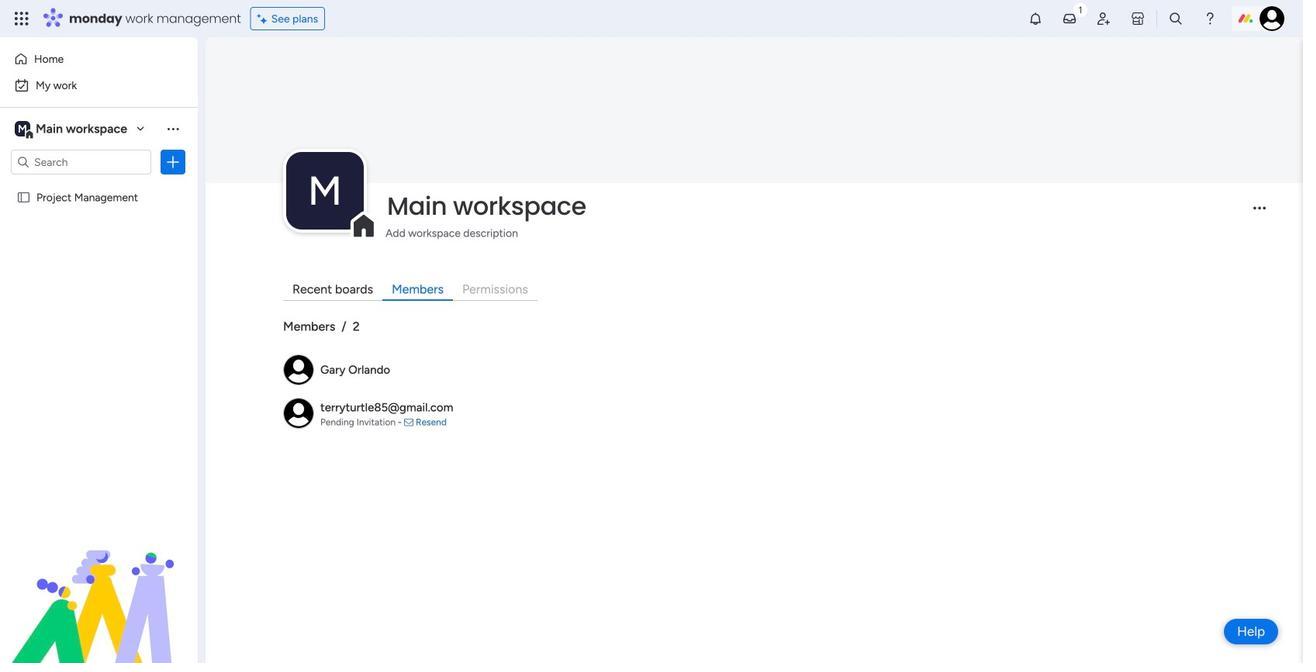 Task type: describe. For each thing, give the bounding box(es) containing it.
lottie animation image
[[0, 507, 198, 663]]

gary orlando image
[[1260, 6, 1285, 31]]

update feed image
[[1062, 11, 1077, 26]]

notifications image
[[1028, 11, 1043, 26]]

workspace options image
[[165, 121, 181, 136]]

1 vertical spatial workspace image
[[286, 152, 364, 230]]

lottie animation element
[[0, 507, 198, 663]]

select product image
[[14, 11, 29, 26]]



Task type: locate. For each thing, give the bounding box(es) containing it.
list box
[[0, 181, 198, 420]]

1 image
[[1074, 1, 1088, 18]]

search everything image
[[1168, 11, 1184, 26]]

options image
[[165, 154, 181, 170]]

Search in workspace field
[[33, 153, 130, 171]]

invite members image
[[1096, 11, 1112, 26]]

workspace selection element
[[15, 119, 130, 140]]

envelope o image
[[404, 417, 413, 427]]

v2 ellipsis image
[[1254, 207, 1266, 220]]

2 vertical spatial option
[[0, 183, 198, 187]]

0 vertical spatial option
[[9, 47, 189, 71]]

workspace image
[[15, 120, 30, 137], [286, 152, 364, 230]]

1 horizontal spatial workspace image
[[286, 152, 364, 230]]

0 horizontal spatial workspace image
[[15, 120, 30, 137]]

1 vertical spatial option
[[9, 73, 189, 98]]

0 vertical spatial workspace image
[[15, 120, 30, 137]]

see plans image
[[257, 10, 271, 27]]

option
[[9, 47, 189, 71], [9, 73, 189, 98], [0, 183, 198, 187]]

help image
[[1202, 11, 1218, 26]]

None field
[[383, 190, 1240, 223]]

public board image
[[16, 190, 31, 205]]

monday marketplace image
[[1130, 11, 1146, 26]]



Task type: vqa. For each thing, say whether or not it's contained in the screenshot.
The Select Product image
yes



